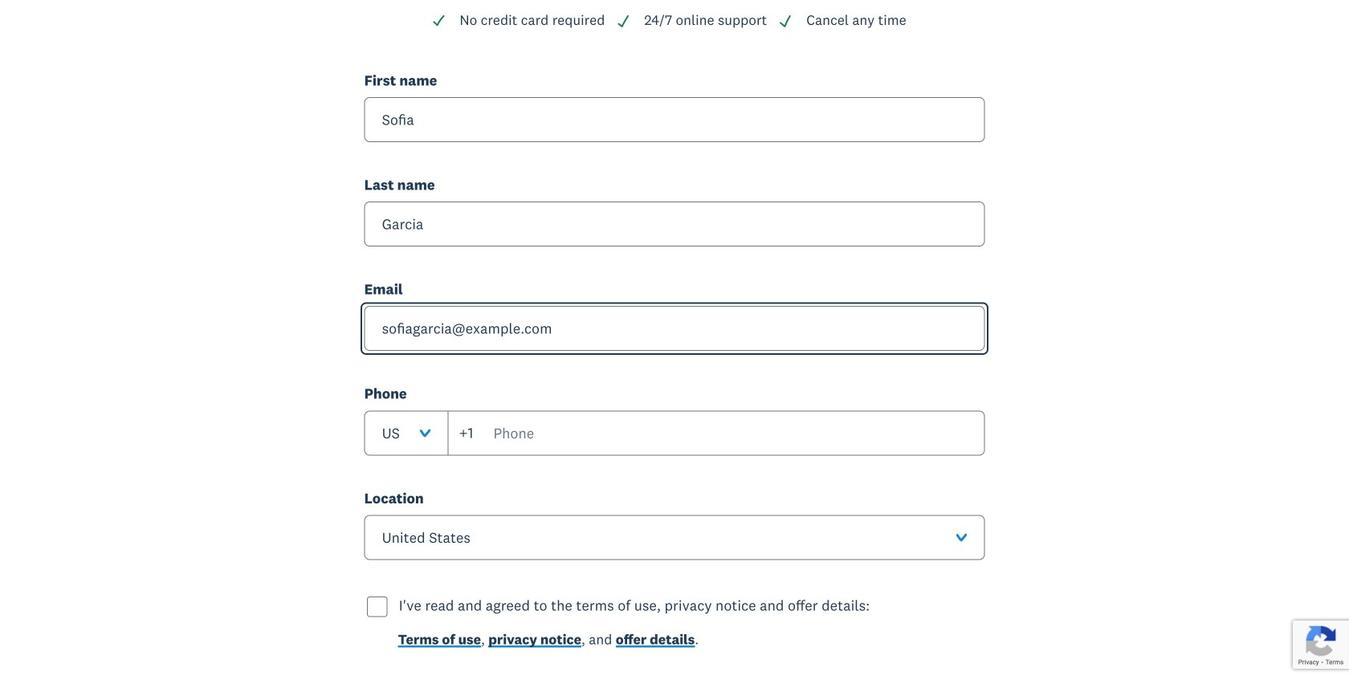 Task type: vqa. For each thing, say whether or not it's contained in the screenshot.
email email field
yes



Task type: locate. For each thing, give the bounding box(es) containing it.
Email email field
[[364, 306, 985, 351]]

Phone text field
[[448, 411, 985, 456]]



Task type: describe. For each thing, give the bounding box(es) containing it.
First name text field
[[364, 97, 985, 142]]

Last name text field
[[364, 202, 985, 247]]



